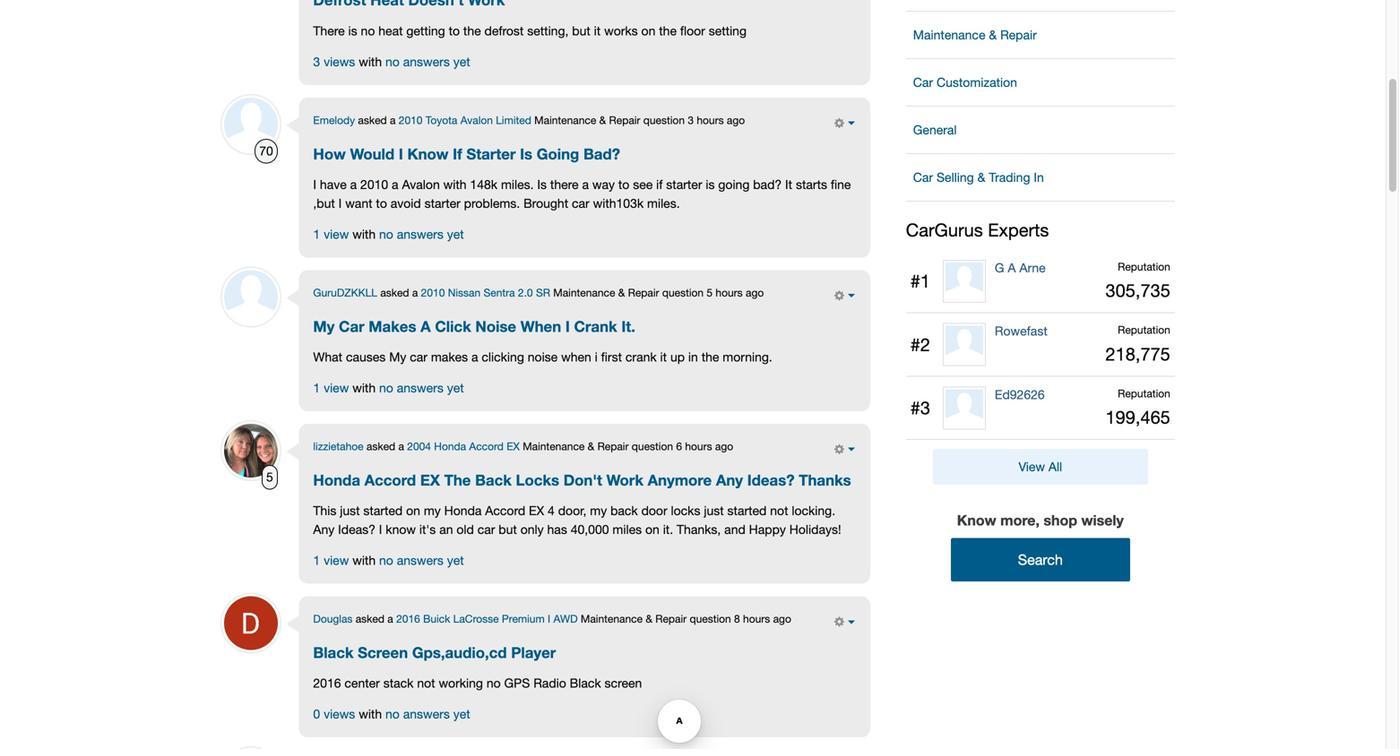 Task type: locate. For each thing, give the bounding box(es) containing it.
0 horizontal spatial ex
[[420, 471, 440, 489]]

1 horizontal spatial ideas?
[[748, 471, 795, 489]]

my up what at the left top of page
[[313, 317, 335, 335]]

this
[[313, 504, 337, 518]]

no answers yet link down it's
[[379, 553, 464, 568]]

honda inside the this just started on my honda accord ex 4 door, my back door locks just  started not locking. any ideas? i know it's an old car but only has 40,000 miles  on it. thanks, and happy holidays!
[[444, 504, 482, 518]]

0 vertical spatial 3
[[313, 54, 320, 69]]

2 just from the left
[[704, 504, 724, 518]]

avalon inside i have a 2010 a avalon with 148k miles. is there a way to see if starter is going  bad? it starts fine ,but i want to avoid starter problems. brought car with103k  miles.
[[402, 177, 440, 192]]

2 views from the top
[[324, 707, 355, 722]]

0 vertical spatial 2010
[[399, 114, 423, 126]]

no for no answers yet link below getting
[[386, 54, 400, 69]]

my
[[313, 317, 335, 335], [389, 350, 407, 364]]

0 horizontal spatial car
[[410, 350, 428, 364]]

2.0
[[518, 286, 533, 299]]

1 1 view with no answers yet from the top
[[313, 227, 464, 242]]

1 vertical spatial 1 view link
[[313, 381, 349, 395]]

2 vertical spatial to
[[376, 196, 387, 211]]

1 vertical spatial car
[[410, 350, 428, 364]]

0 horizontal spatial the
[[464, 23, 481, 38]]

asked left 2004
[[367, 440, 396, 453]]

fine
[[831, 177, 851, 192]]

2 vertical spatial car
[[478, 522, 495, 537]]

0 vertical spatial 5
[[707, 286, 713, 299]]

ideas? up happy
[[748, 471, 795, 489]]

305,735
[[1106, 280, 1171, 301]]

getting
[[407, 23, 445, 38]]

is left going on the right top of page
[[706, 177, 715, 192]]

1 views from the top
[[324, 54, 355, 69]]

2 1 view link from the top
[[313, 381, 349, 395]]

with for i
[[353, 227, 376, 242]]

1 vertical spatial 3
[[688, 114, 694, 126]]

emelody link
[[313, 114, 355, 126]]

1 started from the left
[[364, 504, 403, 518]]

3 1 view link from the top
[[313, 553, 349, 568]]

yet for back
[[447, 553, 464, 568]]

&
[[989, 27, 997, 42], [600, 114, 606, 126], [978, 170, 986, 185], [619, 286, 625, 299], [588, 440, 595, 453], [646, 613, 653, 625]]

view down what at the left top of page
[[324, 381, 349, 395]]

2010 left toyota
[[399, 114, 423, 126]]

1 down this
[[313, 553, 320, 568]]

any down this
[[313, 522, 335, 537]]

1 horizontal spatial started
[[728, 504, 767, 518]]

trading
[[989, 170, 1031, 185]]

1 horizontal spatial the
[[659, 23, 677, 38]]

0 vertical spatial not
[[771, 504, 789, 518]]

0 horizontal spatial is
[[348, 23, 358, 38]]

no down stack
[[386, 707, 400, 722]]

0 vertical spatial it
[[594, 23, 601, 38]]

0 horizontal spatial not
[[417, 676, 435, 691]]

a up screen at the left of page
[[388, 613, 393, 625]]

click
[[435, 317, 471, 335]]

douglas link
[[313, 613, 353, 625]]

an
[[440, 522, 453, 537]]

148k
[[470, 177, 498, 192]]

is inside i have a 2010 a avalon with 148k miles. is there a way to see if starter is going  bad? it starts fine ,but i want to avoid starter problems. brought car with103k  miles.
[[538, 177, 547, 192]]

reputation up 218,775
[[1118, 324, 1171, 336]]

a up makes
[[412, 286, 418, 299]]

1 view link
[[313, 227, 349, 242], [313, 381, 349, 395], [313, 553, 349, 568]]

ideas? left know
[[338, 522, 376, 537]]

1 horizontal spatial any
[[716, 471, 743, 489]]

1 vertical spatial miles.
[[648, 196, 680, 211]]

2 vertical spatial 2010
[[421, 286, 445, 299]]

0 horizontal spatial my
[[424, 504, 441, 518]]

no down 'heat'
[[386, 54, 400, 69]]

2 1 from the top
[[313, 381, 320, 395]]

with left 148k
[[444, 177, 467, 192]]

0 vertical spatial 2016
[[396, 613, 420, 625]]

no down causes
[[379, 381, 394, 395]]

1 horizontal spatial ex
[[507, 440, 520, 453]]

1 view link for my
[[313, 381, 349, 395]]

1 horizontal spatial avalon
[[461, 114, 493, 126]]

8
[[734, 613, 740, 625]]

gurudzkkll
[[313, 286, 378, 299]]

2 vertical spatial reputation
[[1118, 387, 1171, 400]]

it
[[786, 177, 793, 192]]

heat
[[379, 23, 403, 38]]

1 view link down ,but
[[313, 227, 349, 242]]

but
[[572, 23, 591, 38], [499, 522, 517, 537]]

0 vertical spatial miles.
[[501, 177, 534, 192]]

reputation up 199,465
[[1118, 387, 1171, 400]]

2 horizontal spatial ex
[[529, 504, 544, 518]]

1 vertical spatial 5
[[266, 470, 273, 485]]

1 view link for how
[[313, 227, 349, 242]]

but left "only"
[[499, 522, 517, 537]]

1 vertical spatial car
[[914, 170, 934, 185]]

1 horizontal spatial is
[[706, 177, 715, 192]]

1 reputation from the top
[[1118, 261, 1171, 273]]

car up causes
[[339, 317, 365, 335]]

emelody
[[313, 114, 355, 126]]

the right in
[[702, 350, 720, 364]]

1 horizontal spatial my
[[590, 504, 607, 518]]

not inside the this just started on my honda accord ex 4 door, my back door locks just  started not locking. any ideas? i know it's an old car but only has 40,000 miles  on it. thanks, and happy holidays!
[[771, 504, 789, 518]]

0 vertical spatial my
[[313, 317, 335, 335]]

1 horizontal spatial starter
[[667, 177, 703, 192]]

2 1 view with no answers yet from the top
[[313, 381, 464, 395]]

reputation up 305,735
[[1118, 261, 1171, 273]]

1 horizontal spatial not
[[771, 504, 789, 518]]

happy
[[749, 522, 786, 537]]

car for car customization
[[914, 75, 934, 90]]

just up the thanks,
[[704, 504, 724, 518]]

2004
[[407, 440, 431, 453]]

3 view from the top
[[324, 553, 349, 568]]

back
[[475, 471, 512, 489]]

my car makes a click noise when i crank it.
[[313, 317, 636, 335]]

maintenance up car customization
[[914, 27, 986, 42]]

reputation inside reputation 305,735
[[1118, 261, 1171, 273]]

car inside i have a 2010 a avalon with 148k miles. is there a way to see if starter is going  bad? it starts fine ,but i want to avoid starter problems. brought car with103k  miles.
[[572, 196, 590, 211]]

a up the would on the top left of the page
[[390, 114, 396, 126]]

car inside car selling & trading in link
[[914, 170, 934, 185]]

accord up back
[[469, 440, 504, 453]]

radio
[[534, 676, 567, 691]]

1 vertical spatial 2010
[[361, 177, 388, 192]]

1 1 view link from the top
[[313, 227, 349, 242]]

started up and
[[728, 504, 767, 518]]

1 view with no answers yet down know
[[313, 553, 464, 568]]

2 vertical spatial 1
[[313, 553, 320, 568]]

i right ,but
[[339, 196, 342, 211]]

car selling & trading in link
[[906, 161, 1176, 194]]

2 vertical spatial 1 view with no answers yet
[[313, 553, 464, 568]]

makes
[[431, 350, 468, 364]]

2010
[[399, 114, 423, 126], [361, 177, 388, 192], [421, 286, 445, 299]]

1 vertical spatial it
[[661, 350, 667, 364]]

miles. down if
[[648, 196, 680, 211]]

with up "douglas"
[[353, 553, 376, 568]]

honda up this
[[313, 471, 360, 489]]

1 horizontal spatial 3
[[688, 114, 694, 126]]

asked
[[358, 114, 387, 126], [381, 286, 409, 299], [367, 440, 396, 453], [356, 613, 385, 625]]

1 horizontal spatial my
[[389, 350, 407, 364]]

0 vertical spatial starter
[[667, 177, 703, 192]]

just
[[340, 504, 360, 518], [704, 504, 724, 518]]

going
[[719, 177, 750, 192]]

to right want
[[376, 196, 387, 211]]

2 vertical spatial accord
[[485, 504, 526, 518]]

honda accord ex the back locks don't work anymore any ideas? thanks link
[[313, 471, 852, 489]]

lacrosse
[[453, 613, 499, 625]]

view down ,but
[[324, 227, 349, 242]]

buick
[[423, 613, 451, 625]]

2 vertical spatial honda
[[444, 504, 482, 518]]

2 reputation from the top
[[1118, 324, 1171, 336]]

reputation inside reputation 218,775
[[1118, 324, 1171, 336]]

2016 left the buick
[[396, 613, 420, 625]]

1 vertical spatial views
[[324, 707, 355, 722]]

1 horizontal spatial miles.
[[648, 196, 680, 211]]

1 vertical spatial avalon
[[402, 177, 440, 192]]

0 vertical spatial know
[[408, 145, 449, 163]]

ex left the 'the'
[[420, 471, 440, 489]]

reputation inside reputation 199,465
[[1118, 387, 1171, 400]]

car customization
[[914, 75, 1018, 90]]

yet for click
[[447, 381, 464, 395]]

car for car selling & trading in
[[914, 170, 934, 185]]

avalon up avoid
[[402, 177, 440, 192]]

with for makes
[[353, 381, 376, 395]]

2010 toyota avalon limited link
[[399, 114, 532, 126]]

a up avoid
[[392, 177, 399, 192]]

i inside how would i know if starter is going bad? link
[[399, 145, 403, 163]]

0 vertical spatial is
[[348, 23, 358, 38]]

1 vertical spatial black
[[570, 676, 601, 691]]

1 vertical spatial ideas?
[[338, 522, 376, 537]]

0 horizontal spatial just
[[340, 504, 360, 518]]

center
[[345, 676, 380, 691]]

2010 for makes
[[421, 286, 445, 299]]

no answers yet link down stack
[[386, 707, 470, 722]]

car up general
[[914, 75, 934, 90]]

1 horizontal spatial 2016
[[396, 613, 420, 625]]

toyota
[[426, 114, 458, 126]]

car inside 'car customization' link
[[914, 75, 934, 90]]

my up it's
[[424, 504, 441, 518]]

0 horizontal spatial starter
[[425, 196, 461, 211]]

0 horizontal spatial my
[[313, 317, 335, 335]]

there is no heat getting to the defrost setting, but it works on the floor setting
[[313, 23, 747, 38]]

no for no answers yet link under stack
[[386, 707, 400, 722]]

0 horizontal spatial know
[[408, 145, 449, 163]]

1 vertical spatial honda
[[313, 471, 360, 489]]

problems.
[[464, 196, 520, 211]]

1 vertical spatial know
[[958, 512, 997, 529]]

wisely
[[1082, 512, 1124, 529]]

2 vertical spatial 1 view link
[[313, 553, 349, 568]]

yet down an
[[447, 553, 464, 568]]

see
[[633, 177, 653, 192]]

just right this
[[340, 504, 360, 518]]

not right stack
[[417, 676, 435, 691]]

ideas? inside honda accord ex the back locks don't work anymore any ideas? thanks link
[[748, 471, 795, 489]]

on up know
[[406, 504, 421, 518]]

1 vertical spatial 1
[[313, 381, 320, 395]]

1 vertical spatial reputation
[[1118, 324, 1171, 336]]

reputation for 305,735
[[1118, 261, 1171, 273]]

1 vertical spatial on
[[406, 504, 421, 518]]

ex left the 4
[[529, 504, 544, 518]]

1 vertical spatial accord
[[365, 471, 416, 489]]

2010 up want
[[361, 177, 388, 192]]

1 vertical spatial 2016
[[313, 676, 341, 691]]

1 vertical spatial starter
[[425, 196, 461, 211]]

0 horizontal spatial black
[[313, 644, 354, 662]]

1 horizontal spatial it
[[661, 350, 667, 364]]

1 horizontal spatial is
[[538, 177, 547, 192]]

1 view from the top
[[324, 227, 349, 242]]

1 vertical spatial is
[[538, 177, 547, 192]]

accord inside the this just started on my honda accord ex 4 door, my back door locks just  started not locking. any ideas? i know it's an old car but only has 40,000 miles  on it. thanks, and happy holidays!
[[485, 504, 526, 518]]

1 horizontal spatial black
[[570, 676, 601, 691]]

thanks,
[[677, 522, 721, 537]]

answers down stack
[[403, 707, 450, 722]]

1 down what at the left top of page
[[313, 381, 320, 395]]

0 vertical spatial views
[[324, 54, 355, 69]]

it left works
[[594, 23, 601, 38]]

answers for click
[[397, 381, 444, 395]]

a up want
[[350, 177, 357, 192]]

honda inside honda accord ex the back locks don't work anymore any ideas? thanks link
[[313, 471, 360, 489]]

when
[[561, 350, 592, 364]]

is right there
[[348, 23, 358, 38]]

hours
[[697, 114, 724, 126], [716, 286, 743, 299], [685, 440, 713, 453], [743, 613, 771, 625]]

2 vertical spatial on
[[646, 522, 660, 537]]

honda up the old
[[444, 504, 482, 518]]

working
[[439, 676, 483, 691]]

my down makes
[[389, 350, 407, 364]]

1 vertical spatial 1 view with no answers yet
[[313, 381, 464, 395]]

0 horizontal spatial is
[[520, 145, 533, 163]]

0 vertical spatial car
[[914, 75, 934, 90]]

but inside the this just started on my honda accord ex 4 door, my back door locks just  started not locking. any ideas? i know it's an old car but only has 40,000 miles  on it. thanks, and happy holidays!
[[499, 522, 517, 537]]

answers down 'makes'
[[397, 381, 444, 395]]

asked up the would on the top left of the page
[[358, 114, 387, 126]]

gurudzkkll asked a 2010 nissan sentra 2.0 sr maintenance & repair             question             5 hours ago
[[313, 286, 764, 299]]

but right setting, in the left top of the page
[[572, 23, 591, 38]]

asked up screen at the left of page
[[356, 613, 385, 625]]

it left up
[[661, 350, 667, 364]]

2 horizontal spatial car
[[572, 196, 590, 211]]

0 vertical spatial 1 view link
[[313, 227, 349, 242]]

1 vertical spatial view
[[324, 381, 349, 395]]

any right 'anymore'
[[716, 471, 743, 489]]

a left 2004
[[399, 440, 404, 453]]

my up 40,000
[[590, 504, 607, 518]]

2 vertical spatial view
[[324, 553, 349, 568]]

6
[[676, 440, 682, 453]]

2 vertical spatial car
[[339, 317, 365, 335]]

starter
[[667, 177, 703, 192], [425, 196, 461, 211]]

starter right if
[[667, 177, 703, 192]]

0 horizontal spatial avalon
[[402, 177, 440, 192]]

car left 'makes'
[[410, 350, 428, 364]]

1 view with no answers yet down avoid
[[313, 227, 464, 242]]

1 vertical spatial is
[[706, 177, 715, 192]]

reputation 305,735
[[1106, 261, 1171, 301]]

2 view from the top
[[324, 381, 349, 395]]

reputation for 218,775
[[1118, 324, 1171, 336]]

2010 left nissan
[[421, 286, 445, 299]]

door
[[642, 504, 668, 518]]

sentra
[[484, 286, 515, 299]]

218,775
[[1106, 344, 1171, 365]]

black screen gps,audio,cd player
[[313, 644, 556, 662]]

starts
[[796, 177, 828, 192]]

with
[[359, 54, 382, 69], [444, 177, 467, 192], [353, 227, 376, 242], [353, 381, 376, 395], [353, 553, 376, 568], [359, 707, 382, 722]]

0 vertical spatial any
[[716, 471, 743, 489]]

a right g
[[1008, 261, 1017, 275]]

0 vertical spatial reputation
[[1118, 261, 1171, 273]]

5
[[707, 286, 713, 299], [266, 470, 273, 485]]

has
[[548, 522, 568, 537]]

1 1 from the top
[[313, 227, 320, 242]]

#3
[[911, 398, 931, 419]]

black screen gps,audio,cd player link
[[313, 644, 556, 662]]

3 1 view with no answers yet from the top
[[313, 553, 464, 568]]

no for no answers yet link related to if
[[379, 227, 394, 242]]

car down there
[[572, 196, 590, 211]]

views for 3 views
[[324, 54, 355, 69]]

i left know
[[379, 522, 382, 537]]

if
[[453, 145, 462, 163]]

maintenance up locks
[[523, 440, 585, 453]]

know more, shop wisely
[[958, 512, 1124, 529]]

with down causes
[[353, 381, 376, 395]]

view down this
[[324, 553, 349, 568]]

on right works
[[642, 23, 656, 38]]

causes
[[346, 350, 386, 364]]

0 vertical spatial 1
[[313, 227, 320, 242]]

2016
[[396, 613, 420, 625], [313, 676, 341, 691]]

car selling & trading in
[[914, 170, 1045, 185]]

is left going
[[520, 145, 533, 163]]

asked for would
[[358, 114, 387, 126]]

to
[[449, 23, 460, 38], [619, 177, 630, 192], [376, 196, 387, 211]]

how would i know if starter is going bad?
[[313, 145, 621, 163]]

3 reputation from the top
[[1118, 387, 1171, 400]]

0 vertical spatial avalon
[[461, 114, 493, 126]]

search
[[1019, 552, 1063, 568]]

my car makes a click noise when i crank it. link
[[313, 317, 636, 335]]

3 down there
[[313, 54, 320, 69]]

to left "see"
[[619, 177, 630, 192]]

know
[[408, 145, 449, 163], [958, 512, 997, 529]]

with down want
[[353, 227, 376, 242]]

yet down the working
[[454, 707, 470, 722]]

3 1 from the top
[[313, 553, 320, 568]]

on left it.
[[646, 522, 660, 537]]

gurudzkkll link
[[313, 286, 378, 299]]

ex inside the this just started on my honda accord ex 4 door, my back door locks just  started not locking. any ideas? i know it's an old car but only has 40,000 miles  on it. thanks, and happy holidays!
[[529, 504, 544, 518]]

answers
[[403, 54, 450, 69], [397, 227, 444, 242], [397, 381, 444, 395], [397, 553, 444, 568], [403, 707, 450, 722]]

asked for screen
[[356, 613, 385, 625]]

with inside i have a 2010 a avalon with 148k miles. is there a way to see if starter is going  bad? it starts fine ,but i want to avoid starter problems. brought car with103k  miles.
[[444, 177, 467, 192]]



Task type: vqa. For each thing, say whether or not it's contained in the screenshot.
bottommost car's
no



Task type: describe. For each thing, give the bounding box(es) containing it.
maintenance up going
[[535, 114, 597, 126]]

first
[[601, 350, 622, 364]]

awd
[[554, 613, 578, 625]]

ex inside honda accord ex the back locks don't work anymore any ideas? thanks link
[[420, 471, 440, 489]]

maintenance & repair
[[914, 27, 1037, 42]]

1 view with no answers yet for would
[[313, 227, 464, 242]]

& right awd at the left
[[646, 613, 653, 625]]

no answers yet link for click
[[379, 381, 464, 395]]

old
[[457, 522, 474, 537]]

2010 inside i have a 2010 a avalon with 148k miles. is there a way to see if starter is going  bad? it starts fine ,but i want to avoid starter problems. brought car with103k  miles.
[[361, 177, 388, 192]]

g a arne
[[995, 261, 1046, 275]]

question left 8
[[690, 613, 732, 625]]

want
[[345, 196, 373, 211]]

repair up 'car customization' link in the right of the page
[[1001, 27, 1037, 42]]

honda accord ex the back locks don't work anymore any ideas? thanks
[[313, 471, 852, 489]]

what causes my car makes a clicking noise when i first crank it up in the  morning.
[[313, 350, 773, 364]]

views for 0 views
[[324, 707, 355, 722]]

1 just from the left
[[340, 504, 360, 518]]

yet up 2010 toyota avalon limited link
[[454, 54, 470, 69]]

it.
[[622, 317, 636, 335]]

is inside i have a 2010 a avalon with 148k miles. is there a way to see if starter is going  bad? it starts fine ,but i want to avoid starter problems. brought car with103k  miles.
[[706, 177, 715, 192]]

2 horizontal spatial the
[[702, 350, 720, 364]]

0 horizontal spatial 5
[[266, 470, 273, 485]]

all
[[1049, 460, 1063, 475]]

hours right 8
[[743, 613, 771, 625]]

answers for if
[[397, 227, 444, 242]]

starter
[[467, 145, 516, 163]]

works
[[605, 23, 638, 38]]

no left 'heat'
[[361, 23, 375, 38]]

maintenance & repair link
[[906, 19, 1176, 51]]

1 horizontal spatial 5
[[707, 286, 713, 299]]

maintenance up crank
[[554, 286, 616, 299]]

no answers yet link for back
[[379, 553, 464, 568]]

limited
[[496, 114, 532, 126]]

view for how
[[324, 227, 349, 242]]

i left have
[[313, 177, 317, 192]]

0 views with no answers yet
[[313, 707, 470, 722]]

view all link
[[933, 449, 1149, 485]]

anymore
[[648, 471, 712, 489]]

stack
[[384, 676, 414, 691]]

question up if
[[644, 114, 685, 126]]

it.
[[663, 522, 674, 537]]

1 for honda
[[313, 553, 320, 568]]

emelody asked a 2010 toyota avalon limited maintenance & repair             question             3 hours ago
[[313, 114, 745, 126]]

no answers yet link down getting
[[386, 54, 470, 69]]

search link
[[951, 538, 1131, 582]]

have
[[320, 177, 347, 192]]

how would i know if starter is going bad? link
[[313, 145, 621, 163]]

customization
[[937, 75, 1018, 90]]

douglas asked a 2016 buick lacrosse premium i awd maintenance & repair             question             8 hours ago
[[313, 613, 792, 625]]

bad?
[[754, 177, 782, 192]]

0 horizontal spatial a
[[421, 317, 431, 335]]

brought
[[524, 196, 569, 211]]

bad?
[[584, 145, 621, 163]]

going
[[537, 145, 580, 163]]

repair up work
[[598, 440, 629, 453]]

with for ex
[[353, 553, 376, 568]]

hours up morning.
[[716, 286, 743, 299]]

car inside my car makes a click noise when i crank it. link
[[339, 317, 365, 335]]

repair up it.
[[628, 286, 660, 299]]

ago right 6
[[716, 440, 734, 453]]

with right 3 views link
[[359, 54, 382, 69]]

don't
[[564, 471, 603, 489]]

avalon for a
[[402, 177, 440, 192]]

screen
[[605, 676, 642, 691]]

& up it.
[[619, 286, 625, 299]]

view for honda
[[324, 553, 349, 568]]

#2
[[911, 334, 931, 355]]

ago up morning.
[[746, 286, 764, 299]]

1 vertical spatial to
[[619, 177, 630, 192]]

it's
[[420, 522, 436, 537]]

asked for car
[[381, 286, 409, 299]]

locks
[[671, 504, 701, 518]]

answers down getting
[[403, 54, 450, 69]]

view
[[1019, 460, 1046, 475]]

3 views with no answers yet
[[313, 54, 470, 69]]

car customization link
[[906, 66, 1176, 99]]

0 vertical spatial a
[[1008, 261, 1017, 275]]

no for click no answers yet link
[[379, 381, 394, 395]]

2004 honda accord ex link
[[407, 440, 520, 453]]

there
[[313, 23, 345, 38]]

2 my from the left
[[590, 504, 607, 518]]

rowefast
[[995, 324, 1048, 339]]

more,
[[1001, 512, 1040, 529]]

up
[[671, 350, 685, 364]]

hours right 6
[[685, 440, 713, 453]]

0 vertical spatial ex
[[507, 440, 520, 453]]

0
[[313, 707, 320, 722]]

1 view with no answers yet for car
[[313, 381, 464, 395]]

shop
[[1044, 512, 1078, 529]]

ago right 8
[[774, 613, 792, 625]]

any inside the this just started on my honda accord ex 4 door, my back door locks just  started not locking. any ideas? i know it's an old car but only has 40,000 miles  on it. thanks, and happy holidays!
[[313, 522, 335, 537]]

1 for my
[[313, 381, 320, 395]]

any inside honda accord ex the back locks don't work anymore any ideas? thanks link
[[716, 471, 743, 489]]

0 vertical spatial accord
[[469, 440, 504, 453]]

0 horizontal spatial 2016
[[313, 676, 341, 691]]

morning.
[[723, 350, 773, 364]]

1 horizontal spatial to
[[449, 23, 460, 38]]

the
[[444, 471, 471, 489]]

0 vertical spatial is
[[520, 145, 533, 163]]

no answers yet link for if
[[379, 227, 464, 242]]

0 horizontal spatial 3
[[313, 54, 320, 69]]

1 my from the left
[[424, 504, 441, 518]]

a right 'makes'
[[472, 350, 478, 364]]

general
[[914, 122, 957, 137]]

& up the bad?
[[600, 114, 606, 126]]

general link
[[906, 114, 1176, 146]]

crank
[[574, 317, 618, 335]]

door,
[[558, 504, 587, 518]]

what
[[313, 350, 343, 364]]

& right selling
[[978, 170, 986, 185]]

question left 6
[[632, 440, 674, 453]]

& up customization
[[989, 27, 997, 42]]

question up up
[[663, 286, 704, 299]]

ideas? inside the this just started on my honda accord ex 4 door, my back door locks just  started not locking. any ideas? i know it's an old car but only has 40,000 miles  on it. thanks, and happy holidays!
[[338, 522, 376, 537]]

reputation 218,775
[[1106, 324, 1171, 365]]

cargurus experts
[[906, 220, 1050, 241]]

1 view with no answers yet for accord
[[313, 553, 464, 568]]

reputation for 199,465
[[1118, 387, 1171, 400]]

hours up going on the right top of page
[[697, 114, 724, 126]]

0 vertical spatial but
[[572, 23, 591, 38]]

asked for accord
[[367, 440, 396, 453]]

view for my
[[324, 381, 349, 395]]

with for gps,audio,cd
[[359, 707, 382, 722]]

& up don't
[[588, 440, 595, 453]]

this just started on my honda accord ex 4 door, my back door locks just  started not locking. any ideas? i know it's an old car but only has 40,000 miles  on it. thanks, and happy holidays!
[[313, 504, 842, 537]]

setting
[[709, 23, 747, 38]]

no for no answers yet link corresponding to back
[[379, 553, 394, 568]]

thanks
[[799, 471, 852, 489]]

ed92626
[[995, 387, 1045, 402]]

repair left 8
[[656, 613, 687, 625]]

clicking
[[482, 350, 524, 364]]

back
[[611, 504, 638, 518]]

0 views link
[[313, 707, 355, 722]]

0 horizontal spatial it
[[594, 23, 601, 38]]

1 view link for honda
[[313, 553, 349, 568]]

0 horizontal spatial miles.
[[501, 177, 534, 192]]

makes
[[369, 317, 417, 335]]

4
[[548, 504, 555, 518]]

a left way
[[582, 177, 589, 192]]

ago up going on the right top of page
[[727, 114, 745, 126]]

avoid
[[391, 196, 421, 211]]

maintenance right awd at the left
[[581, 613, 643, 625]]

reputation 199,465
[[1106, 387, 1171, 428]]

sr
[[536, 286, 551, 299]]

lizzietahoe link
[[313, 440, 364, 453]]

lizzietahoe
[[313, 440, 364, 453]]

in
[[689, 350, 698, 364]]

player
[[511, 644, 556, 662]]

g
[[995, 261, 1005, 275]]

no left gps
[[487, 676, 501, 691]]

0 vertical spatial on
[[642, 23, 656, 38]]

yet for if
[[447, 227, 464, 242]]

repair up the bad?
[[609, 114, 641, 126]]

40,000
[[571, 522, 609, 537]]

premium
[[502, 613, 545, 625]]

i inside my car makes a click noise when i crank it. link
[[566, 317, 570, 335]]

noise
[[528, 350, 558, 364]]

i left awd at the left
[[548, 613, 551, 625]]

miles
[[613, 522, 642, 537]]

2010 for i
[[399, 114, 423, 126]]

1 vertical spatial my
[[389, 350, 407, 364]]

when
[[521, 317, 562, 335]]

i inside the this just started on my honda accord ex 4 door, my back door locks just  started not locking. any ideas? i know it's an old car but only has 40,000 miles  on it. thanks, and happy holidays!
[[379, 522, 382, 537]]

douglas
[[313, 613, 353, 625]]

avalon for toyota
[[461, 114, 493, 126]]

0 vertical spatial black
[[313, 644, 354, 662]]

0 vertical spatial honda
[[434, 440, 466, 453]]

screen
[[358, 644, 408, 662]]

0 horizontal spatial to
[[376, 196, 387, 211]]

car inside the this just started on my honda accord ex 4 door, my back door locks just  started not locking. any ideas? i know it's an old car but only has 40,000 miles  on it. thanks, and happy holidays!
[[478, 522, 495, 537]]

i have a 2010 a avalon with 148k miles. is there a way to see if starter is going  bad? it starts fine ,but i want to avoid starter problems. brought car with103k  miles.
[[313, 177, 851, 211]]

1 for how
[[313, 227, 320, 242]]

answers for back
[[397, 553, 444, 568]]

view all
[[1019, 460, 1063, 475]]

if
[[657, 177, 663, 192]]

2 started from the left
[[728, 504, 767, 518]]



